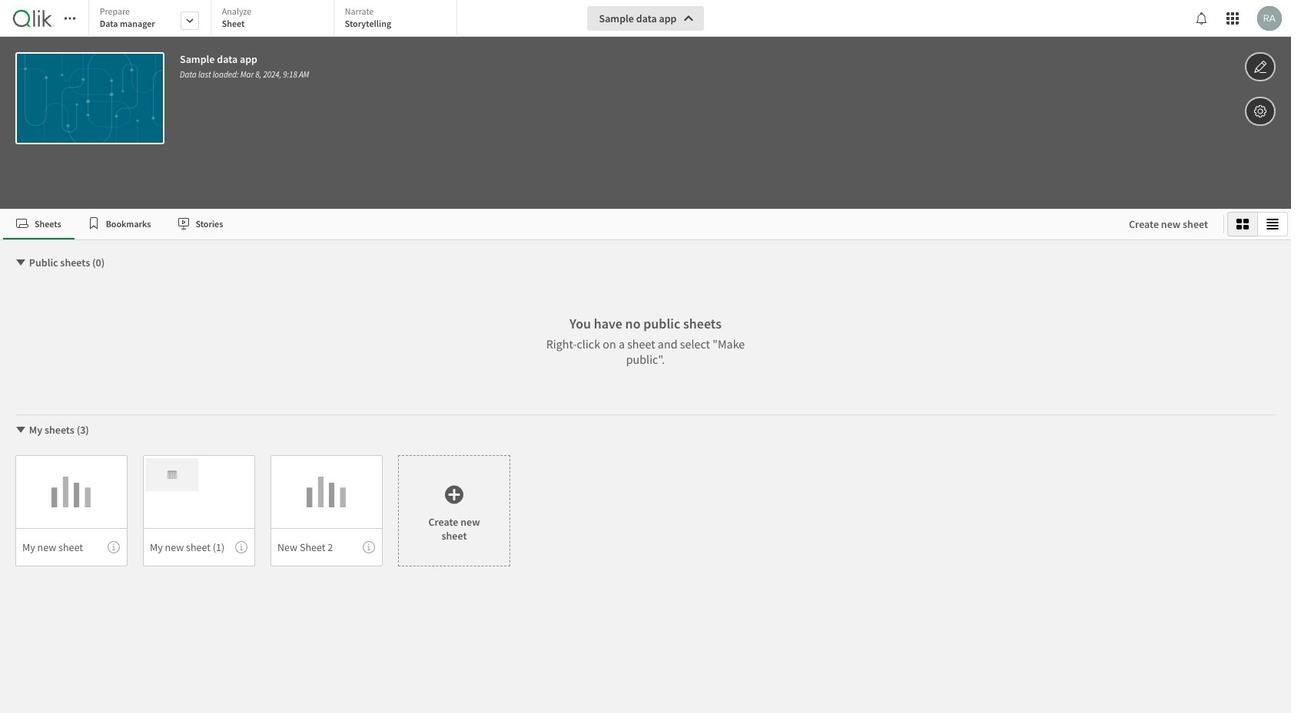 Task type: vqa. For each thing, say whether or not it's contained in the screenshot.
My new sheet (1) sheet is selected. Press the Spacebar or Enter key to open My new sheet (1) sheet. Use the right and left arrow keys to navigate. element at the left of page
yes



Task type: describe. For each thing, give the bounding box(es) containing it.
menu item for my new sheet (1) sheet is selected. press the spacebar or enter key to open my new sheet (1) sheet. use the right and left arrow keys to navigate. element
[[143, 529, 255, 567]]

list view image
[[1266, 218, 1279, 231]]

ruby anderson image
[[1257, 6, 1282, 31]]

menu item for new sheet 2 sheet is selected. press the spacebar or enter key to open new sheet 2 sheet. use the right and left arrow keys to navigate. element
[[271, 529, 383, 567]]

tooltip for menu item associated with new sheet 2 sheet is selected. press the spacebar or enter key to open new sheet 2 sheet. use the right and left arrow keys to navigate. element
[[363, 542, 375, 554]]

0 vertical spatial tab list
[[88, 0, 462, 38]]

tooltip for "my new sheet sheet is selected. press the spacebar or enter key to open my new sheet sheet. use the right and left arrow keys to navigate." element menu item
[[108, 542, 120, 554]]

my new sheet (1) sheet is selected. press the spacebar or enter key to open my new sheet (1) sheet. use the right and left arrow keys to navigate. element
[[143, 456, 255, 567]]

app options image
[[1253, 102, 1267, 121]]

1 collapse image from the top
[[15, 257, 27, 269]]

grid view image
[[1236, 218, 1249, 231]]



Task type: locate. For each thing, give the bounding box(es) containing it.
menu item for "my new sheet sheet is selected. press the spacebar or enter key to open my new sheet sheet. use the right and left arrow keys to navigate." element
[[15, 529, 128, 567]]

1 tooltip from the left
[[108, 542, 120, 554]]

2 collapse image from the top
[[15, 424, 27, 436]]

collapse image
[[15, 257, 27, 269], [15, 424, 27, 436]]

3 tooltip from the left
[[363, 542, 375, 554]]

tooltip for menu item for my new sheet (1) sheet is selected. press the spacebar or enter key to open my new sheet (1) sheet. use the right and left arrow keys to navigate. element
[[235, 542, 247, 554]]

0 vertical spatial collapse image
[[15, 257, 27, 269]]

3 menu item from the left
[[271, 529, 383, 567]]

1 vertical spatial tab list
[[3, 209, 1114, 240]]

2 horizontal spatial tooltip
[[363, 542, 375, 554]]

tooltip inside new sheet 2 sheet is selected. press the spacebar or enter key to open new sheet 2 sheet. use the right and left arrow keys to navigate. element
[[363, 542, 375, 554]]

group
[[1227, 212, 1288, 237]]

tab list
[[88, 0, 462, 38], [3, 209, 1114, 240]]

2 menu item from the left
[[143, 529, 255, 567]]

0 horizontal spatial tooltip
[[108, 542, 120, 554]]

1 horizontal spatial tooltip
[[235, 542, 247, 554]]

edit image
[[1253, 58, 1267, 76]]

2 tooltip from the left
[[235, 542, 247, 554]]

1 vertical spatial collapse image
[[15, 424, 27, 436]]

menu item
[[15, 529, 128, 567], [143, 529, 255, 567], [271, 529, 383, 567]]

tooltip inside "my new sheet sheet is selected. press the spacebar or enter key to open my new sheet sheet. use the right and left arrow keys to navigate." element
[[108, 542, 120, 554]]

2 horizontal spatial menu item
[[271, 529, 383, 567]]

toolbar
[[0, 0, 1291, 209]]

new sheet 2 sheet is selected. press the spacebar or enter key to open new sheet 2 sheet. use the right and left arrow keys to navigate. element
[[271, 456, 383, 567]]

tooltip inside my new sheet (1) sheet is selected. press the spacebar or enter key to open my new sheet (1) sheet. use the right and left arrow keys to navigate. element
[[235, 542, 247, 554]]

tooltip
[[108, 542, 120, 554], [235, 542, 247, 554], [363, 542, 375, 554]]

1 horizontal spatial menu item
[[143, 529, 255, 567]]

my new sheet sheet is selected. press the spacebar or enter key to open my new sheet sheet. use the right and left arrow keys to navigate. element
[[15, 456, 128, 567]]

application
[[0, 0, 1291, 714]]

1 menu item from the left
[[15, 529, 128, 567]]

0 horizontal spatial menu item
[[15, 529, 128, 567]]



